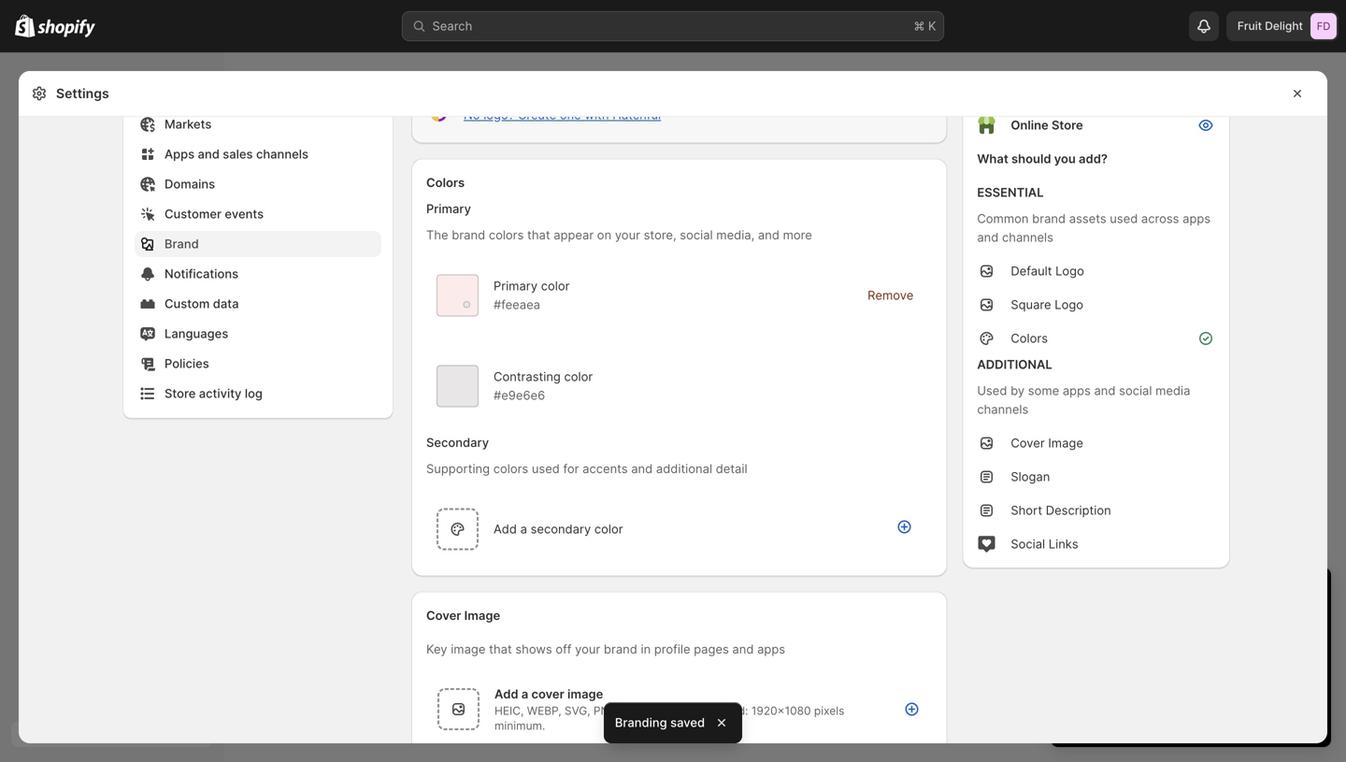 Task type: vqa. For each thing, say whether or not it's contained in the screenshot.
'Color' corresponding to Contrasting color #e9e6e6
yes



Task type: locate. For each thing, give the bounding box(es) containing it.
and right apps
[[198, 147, 220, 161]]

cover up key
[[426, 608, 461, 623]]

cover image
[[1011, 436, 1084, 450], [426, 608, 500, 623]]

colors up the on the top left of the page
[[426, 175, 465, 190]]

more
[[783, 228, 812, 242]]

2 horizontal spatial apps
[[1183, 211, 1211, 226]]

logo for square logo
[[1055, 297, 1084, 312]]

apps right 'some'
[[1063, 383, 1091, 398]]

domains link
[[135, 171, 381, 197]]

0 horizontal spatial image
[[451, 642, 486, 656]]

color inside contrasting color #e9e6e6
[[564, 369, 593, 384]]

what
[[977, 151, 1009, 166]]

image right key
[[451, 642, 486, 656]]

supporting colors used for accents and additional detail
[[426, 461, 748, 476]]

0 vertical spatial logo
[[1056, 264, 1084, 278]]

0 horizontal spatial apps
[[757, 642, 785, 656]]

that left shows
[[489, 642, 512, 656]]

image inside add a cover image heic, webp, svg, png, or jpg. recommended: 1920×1080 pixels minimum.
[[568, 687, 603, 701]]

1 vertical spatial brand
[[452, 228, 485, 242]]

primary up the on the top left of the page
[[426, 201, 471, 216]]

branding
[[615, 715, 667, 730]]

with
[[585, 107, 609, 122]]

add for add a cover image heic, webp, svg, png, or jpg. recommended: 1920×1080 pixels minimum.
[[495, 687, 519, 701]]

settings
[[56, 86, 109, 101]]

should
[[1012, 151, 1051, 166]]

off
[[556, 642, 572, 656]]

that
[[527, 228, 550, 242], [489, 642, 512, 656]]

0 vertical spatial a
[[520, 522, 527, 536]]

colors
[[489, 228, 524, 242], [493, 461, 528, 476]]

add?
[[1079, 151, 1108, 166]]

fruit delight
[[1238, 19, 1303, 33]]

0 horizontal spatial shopify image
[[15, 15, 35, 37]]

in
[[641, 642, 651, 656]]

1 horizontal spatial image
[[1048, 436, 1084, 450]]

used left for
[[532, 461, 560, 476]]

store up you
[[1052, 118, 1083, 132]]

channels down markets link
[[256, 147, 308, 161]]

dialog
[[1335, 65, 1346, 743]]

one
[[560, 107, 581, 122]]

used
[[1110, 211, 1138, 226], [532, 461, 560, 476]]

1 vertical spatial that
[[489, 642, 512, 656]]

1 vertical spatial image
[[568, 687, 603, 701]]

and down common
[[977, 230, 999, 245]]

languages
[[165, 326, 228, 341]]

and right 'some'
[[1094, 383, 1116, 398]]

0 horizontal spatial store
[[165, 386, 196, 401]]

a for cover
[[522, 687, 529, 701]]

2 vertical spatial channels
[[977, 402, 1029, 417]]

customer events link
[[135, 201, 381, 227]]

1 vertical spatial color
[[564, 369, 593, 384]]

colors right the supporting
[[493, 461, 528, 476]]

square
[[1011, 297, 1052, 312]]

social left media
[[1119, 383, 1152, 398]]

jpg.
[[638, 704, 663, 718]]

across
[[1142, 211, 1179, 226]]

your right on
[[615, 228, 640, 242]]

1 horizontal spatial used
[[1110, 211, 1138, 226]]

0 vertical spatial image
[[451, 642, 486, 656]]

channels
[[256, 147, 308, 161], [1002, 230, 1054, 245], [977, 402, 1029, 417]]

0 horizontal spatial primary
[[426, 201, 471, 216]]

brand left in
[[604, 642, 638, 656]]

secondary
[[426, 435, 489, 450]]

0 horizontal spatial image
[[464, 608, 500, 623]]

1 vertical spatial used
[[532, 461, 560, 476]]

1 vertical spatial channels
[[1002, 230, 1054, 245]]

remove button
[[857, 282, 925, 309]]

fruit
[[1238, 19, 1262, 33]]

short
[[1011, 503, 1043, 518]]

or
[[624, 704, 635, 718]]

color inside primary color #feeaea
[[541, 278, 570, 293]]

0 vertical spatial color
[[541, 278, 570, 293]]

key image that shows off your brand in profile pages and apps
[[426, 642, 785, 656]]

color right 'contrasting'
[[564, 369, 593, 384]]

custom data
[[165, 296, 239, 311]]

and
[[198, 147, 220, 161], [758, 228, 780, 242], [977, 230, 999, 245], [1094, 383, 1116, 398], [631, 461, 653, 476], [732, 642, 754, 656]]

color
[[541, 278, 570, 293], [564, 369, 593, 384], [595, 522, 623, 536]]

2 horizontal spatial brand
[[1032, 211, 1066, 226]]

1 vertical spatial colors
[[1011, 331, 1048, 345]]

saved
[[670, 715, 705, 730]]

apps
[[1183, 211, 1211, 226], [1063, 383, 1091, 398], [757, 642, 785, 656]]

branding saved
[[615, 715, 705, 730]]

online
[[1011, 118, 1049, 132]]

social right store,
[[680, 228, 713, 242]]

languages link
[[135, 321, 381, 347]]

0 vertical spatial brand
[[1032, 211, 1066, 226]]

a left cover
[[522, 687, 529, 701]]

color down "appear"
[[541, 278, 570, 293]]

1 horizontal spatial store
[[1052, 118, 1083, 132]]

additional
[[977, 357, 1053, 372]]

apps right across
[[1183, 211, 1211, 226]]

1 horizontal spatial primary
[[494, 278, 538, 293]]

used right assets
[[1110, 211, 1138, 226]]

a
[[520, 522, 527, 536], [522, 687, 529, 701]]

1 horizontal spatial your
[[615, 228, 640, 242]]

1 vertical spatial logo
[[1055, 297, 1084, 312]]

and inside used by some apps and social media channels
[[1094, 383, 1116, 398]]

a left secondary
[[520, 522, 527, 536]]

the brand colors that appear on your store, social media, and more
[[426, 228, 812, 242]]

1 vertical spatial add
[[495, 687, 519, 701]]

2 vertical spatial color
[[595, 522, 623, 536]]

apps
[[165, 147, 195, 161]]

0 vertical spatial add
[[494, 522, 517, 536]]

3 days left in your trial element
[[1051, 616, 1331, 747]]

brand right the on the top left of the page
[[452, 228, 485, 242]]

primary inside primary color #feeaea
[[494, 278, 538, 293]]

add
[[494, 522, 517, 536], [495, 687, 519, 701]]

shopify image
[[15, 15, 35, 37], [38, 19, 96, 38]]

image up svg,
[[568, 687, 603, 701]]

cover image up slogan
[[1011, 436, 1084, 450]]

logo?
[[484, 107, 515, 122]]

0 vertical spatial that
[[527, 228, 550, 242]]

1 horizontal spatial social
[[1119, 383, 1152, 398]]

brand inside common brand assets used across apps and channels
[[1032, 211, 1066, 226]]

brand for the
[[452, 228, 485, 242]]

your
[[615, 228, 640, 242], [575, 642, 601, 656]]

your right off
[[575, 642, 601, 656]]

channels inside common brand assets used across apps and channels
[[1002, 230, 1054, 245]]

logo right default
[[1056, 264, 1084, 278]]

brand
[[1032, 211, 1066, 226], [452, 228, 485, 242], [604, 642, 638, 656]]

0 vertical spatial channels
[[256, 147, 308, 161]]

color right secondary
[[595, 522, 623, 536]]

1 horizontal spatial cover
[[1011, 436, 1045, 450]]

channels down common
[[1002, 230, 1054, 245]]

0 horizontal spatial colors
[[426, 175, 465, 190]]

1 vertical spatial a
[[522, 687, 529, 701]]

1 vertical spatial your
[[575, 642, 601, 656]]

profile
[[654, 642, 691, 656]]

1 horizontal spatial brand
[[604, 642, 638, 656]]

cover up slogan
[[1011, 436, 1045, 450]]

and right pages
[[732, 642, 754, 656]]

channels inside used by some apps and social media channels
[[977, 402, 1029, 417]]

#e9e6e6
[[494, 388, 545, 402]]

1 vertical spatial cover
[[426, 608, 461, 623]]

essential
[[977, 185, 1044, 200]]

1 vertical spatial cover image
[[426, 608, 500, 623]]

1 vertical spatial store
[[165, 386, 196, 401]]

primary color #feeaea
[[494, 278, 570, 312]]

0 horizontal spatial that
[[489, 642, 512, 656]]

apps inside used by some apps and social media channels
[[1063, 383, 1091, 398]]

0 horizontal spatial brand
[[452, 228, 485, 242]]

1 horizontal spatial image
[[568, 687, 603, 701]]

logo for default logo
[[1056, 264, 1084, 278]]

add left secondary
[[494, 522, 517, 536]]

online store
[[1011, 118, 1083, 132]]

cover image up key
[[426, 608, 500, 623]]

store down policies
[[165, 386, 196, 401]]

colors up primary color #feeaea
[[489, 228, 524, 242]]

events
[[225, 207, 264, 221]]

0 horizontal spatial cover
[[426, 608, 461, 623]]

remove
[[868, 288, 914, 302]]

social
[[680, 228, 713, 242], [1119, 383, 1152, 398]]

0 vertical spatial social
[[680, 228, 713, 242]]

image
[[1048, 436, 1084, 450], [464, 608, 500, 623]]

channels down used at bottom
[[977, 402, 1029, 417]]

add up heic,
[[495, 687, 519, 701]]

add inside add a cover image heic, webp, svg, png, or jpg. recommended: 1920×1080 pixels minimum.
[[495, 687, 519, 701]]

1 horizontal spatial cover image
[[1011, 436, 1084, 450]]

brand left assets
[[1032, 211, 1066, 226]]

brand
[[165, 237, 199, 251]]

primary up #feeaea
[[494, 278, 538, 293]]

notifications
[[165, 266, 238, 281]]

image
[[451, 642, 486, 656], [568, 687, 603, 701]]

default logo
[[1011, 264, 1084, 278]]

1 horizontal spatial that
[[527, 228, 550, 242]]

logo
[[1056, 264, 1084, 278], [1055, 297, 1084, 312]]

1 vertical spatial primary
[[494, 278, 538, 293]]

1 horizontal spatial apps
[[1063, 383, 1091, 398]]

apps right pages
[[757, 642, 785, 656]]

cover
[[1011, 436, 1045, 450], [426, 608, 461, 623]]

a inside add a cover image heic, webp, svg, png, or jpg. recommended: 1920×1080 pixels minimum.
[[522, 687, 529, 701]]

1 vertical spatial apps
[[1063, 383, 1091, 398]]

no logo? create one with hatchful image
[[426, 101, 449, 123]]

primary for primary
[[426, 201, 471, 216]]

add for add a secondary color
[[494, 522, 517, 536]]

no
[[464, 107, 480, 122]]

colors up additional
[[1011, 331, 1048, 345]]

that left "appear"
[[527, 228, 550, 242]]

slogan
[[1011, 469, 1050, 484]]

1 vertical spatial social
[[1119, 383, 1152, 398]]

0 vertical spatial primary
[[426, 201, 471, 216]]

logo right square
[[1055, 297, 1084, 312]]

delight
[[1265, 19, 1303, 33]]

0 vertical spatial used
[[1110, 211, 1138, 226]]

0 vertical spatial apps
[[1183, 211, 1211, 226]]



Task type: describe. For each thing, give the bounding box(es) containing it.
social
[[1011, 537, 1045, 551]]

color for primary color #feeaea
[[541, 278, 570, 293]]

heic,
[[495, 704, 524, 718]]

2 vertical spatial brand
[[604, 642, 638, 656]]

apps and sales channels link
[[135, 141, 381, 167]]

pixels
[[814, 704, 845, 718]]

brand link
[[135, 231, 381, 257]]

create
[[518, 107, 556, 122]]

custom data link
[[135, 291, 381, 317]]

#feeaea
[[494, 297, 540, 312]]

cover
[[532, 687, 565, 701]]

0 vertical spatial colors
[[489, 228, 524, 242]]

recommended:
[[666, 704, 748, 718]]

0 vertical spatial cover
[[1011, 436, 1045, 450]]

markets link
[[135, 111, 381, 137]]

social links
[[1011, 537, 1079, 551]]

key
[[426, 642, 447, 656]]

add a secondary color
[[494, 522, 623, 536]]

additional
[[656, 461, 713, 476]]

0 vertical spatial store
[[1052, 118, 1083, 132]]

policies
[[165, 356, 209, 371]]

some
[[1028, 383, 1060, 398]]

links
[[1049, 537, 1079, 551]]

primary for primary color #feeaea
[[494, 278, 538, 293]]

sales
[[223, 147, 253, 161]]

store activity log link
[[135, 381, 381, 407]]

0 vertical spatial cover image
[[1011, 436, 1084, 450]]

color for contrasting color #e9e6e6
[[564, 369, 593, 384]]

0 horizontal spatial your
[[575, 642, 601, 656]]

0 vertical spatial image
[[1048, 436, 1084, 450]]

common brand assets used across apps and channels
[[977, 211, 1211, 245]]

no logo? create one with hatchful link
[[464, 107, 661, 122]]

assets
[[1069, 211, 1107, 226]]

customer events
[[165, 207, 264, 221]]

policies link
[[135, 351, 381, 377]]

custom
[[165, 296, 210, 311]]

0 vertical spatial colors
[[426, 175, 465, 190]]

add a cover image heic, webp, svg, png, or jpg. recommended: 1920×1080 pixels minimum.
[[495, 687, 845, 733]]

log
[[245, 386, 263, 401]]

no logo? create one with hatchful
[[464, 107, 661, 122]]

contrasting color #e9e6e6
[[494, 369, 593, 402]]

social inside used by some apps and social media channels
[[1119, 383, 1152, 398]]

short description
[[1011, 503, 1111, 518]]

a for secondary
[[520, 522, 527, 536]]

k
[[928, 19, 936, 33]]

supporting
[[426, 461, 490, 476]]

minimum.
[[495, 719, 545, 733]]

used by some apps and social media channels
[[977, 383, 1191, 417]]

contrasting
[[494, 369, 561, 384]]

search
[[432, 19, 472, 33]]

hatchful
[[613, 107, 661, 122]]

domains
[[165, 177, 215, 191]]

channels for additional
[[977, 402, 1029, 417]]

integrated channel icon image
[[977, 116, 996, 135]]

channels for essential
[[1002, 230, 1054, 245]]

webp,
[[527, 704, 562, 718]]

markets
[[165, 117, 212, 131]]

1920×1080
[[752, 704, 811, 718]]

0 horizontal spatial social
[[680, 228, 713, 242]]

notifications link
[[135, 261, 381, 287]]

2 vertical spatial apps
[[757, 642, 785, 656]]

apps and sales channels
[[165, 147, 308, 161]]

0 horizontal spatial cover image
[[426, 608, 500, 623]]

and inside common brand assets used across apps and channels
[[977, 230, 999, 245]]

customer
[[165, 207, 222, 221]]

used inside common brand assets used across apps and channels
[[1110, 211, 1138, 226]]

1 horizontal spatial colors
[[1011, 331, 1048, 345]]

1 vertical spatial colors
[[493, 461, 528, 476]]

1 horizontal spatial shopify image
[[38, 19, 96, 38]]

0 vertical spatial your
[[615, 228, 640, 242]]

detail
[[716, 461, 748, 476]]

used
[[977, 383, 1007, 398]]

⌘ k
[[914, 19, 936, 33]]

the
[[426, 228, 448, 242]]

description
[[1046, 503, 1111, 518]]

store activity log
[[165, 386, 263, 401]]

and right accents
[[631, 461, 653, 476]]

appear
[[554, 228, 594, 242]]

activity
[[199, 386, 242, 401]]

apps inside common brand assets used across apps and channels
[[1183, 211, 1211, 226]]

accents
[[583, 461, 628, 476]]

change image
[[463, 301, 470, 308]]

1 vertical spatial image
[[464, 608, 500, 623]]

by
[[1011, 383, 1025, 398]]

media
[[1156, 383, 1191, 398]]

media,
[[716, 228, 755, 242]]

⌘
[[914, 19, 925, 33]]

0 horizontal spatial used
[[532, 461, 560, 476]]

shows
[[515, 642, 552, 656]]

fruit delight image
[[1311, 13, 1337, 39]]

you
[[1054, 151, 1076, 166]]

svg,
[[565, 704, 591, 718]]

default
[[1011, 264, 1052, 278]]

settings dialog
[[19, 0, 1328, 760]]

and left "more"
[[758, 228, 780, 242]]

brand for common
[[1032, 211, 1066, 226]]

what should you add?
[[977, 151, 1108, 166]]

store,
[[644, 228, 677, 242]]

for
[[563, 461, 579, 476]]

png,
[[594, 704, 621, 718]]

data
[[213, 296, 239, 311]]



